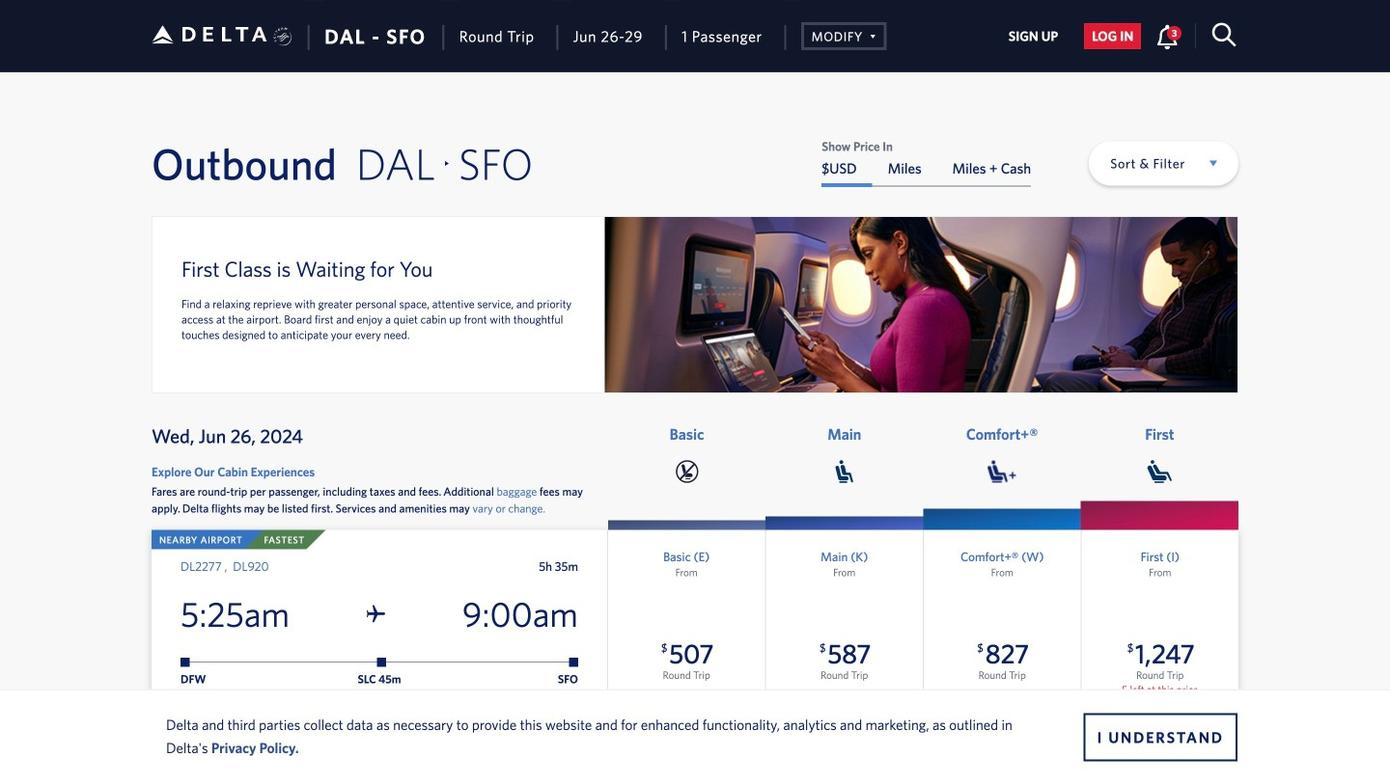 Task type: locate. For each thing, give the bounding box(es) containing it.
show price in element
[[822, 140, 1031, 153]]

main content
[[822, 140, 1031, 187]]

comfort+&#174; image
[[988, 461, 1017, 484]]

first image
[[1148, 461, 1172, 484]]

delta air lines image
[[152, 4, 267, 65]]

main image
[[836, 461, 853, 484]]

banner image image
[[605, 217, 1238, 393]]

plane image
[[367, 605, 385, 624]]



Task type: describe. For each thing, give the bounding box(es) containing it.
basic image
[[675, 461, 699, 484]]

advsearchtriangle image
[[863, 26, 876, 44]]

skyteam image
[[274, 7, 292, 67]]



Task type: vqa. For each thing, say whether or not it's contained in the screenshot.
'CHILD' at the bottom of the page
no



